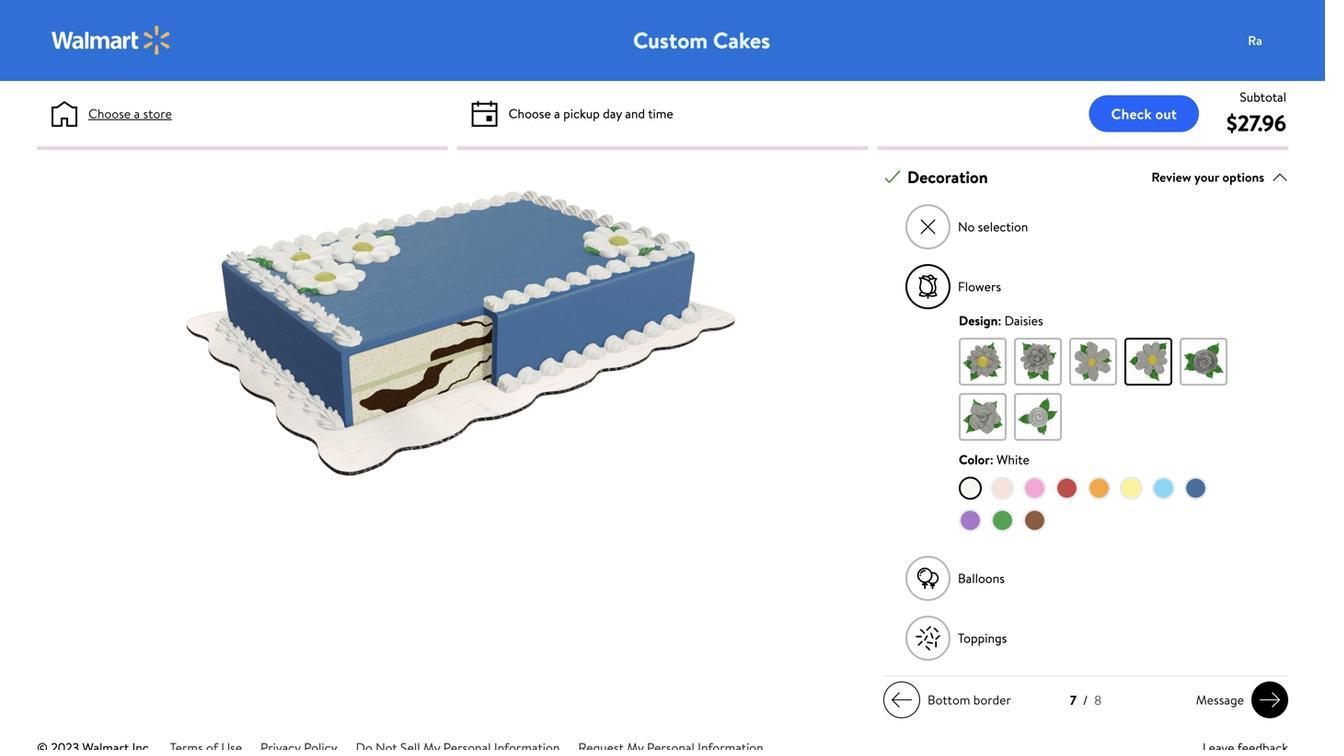 Task type: describe. For each thing, give the bounding box(es) containing it.
back to walmart.com image
[[52, 26, 171, 55]]

review your options link
[[1152, 165, 1288, 190]]

out
[[1156, 104, 1177, 124]]

no
[[958, 218, 975, 236]]

7 / 8
[[1070, 691, 1102, 709]]

options
[[1223, 168, 1265, 186]]

balloons
[[958, 569, 1005, 587]]

choose a store
[[88, 104, 172, 122]]

color : white
[[959, 451, 1030, 469]]

border
[[974, 691, 1011, 709]]

bottom border link
[[884, 682, 1019, 718]]

a for pickup
[[554, 104, 560, 122]]

bottom
[[928, 691, 970, 709]]

7
[[1070, 691, 1077, 709]]

check
[[1111, 104, 1152, 124]]

a for store
[[134, 104, 140, 122]]

ra button
[[1237, 22, 1311, 59]]

icon for continue arrow image inside bottom border link
[[891, 689, 913, 711]]

/
[[1083, 691, 1088, 709]]

message link
[[1189, 682, 1288, 718]]

subtotal
[[1240, 88, 1287, 106]]

cakes
[[713, 25, 770, 56]]

design : daisies
[[959, 312, 1043, 330]]

remove image
[[918, 217, 938, 237]]

: for color
[[990, 451, 994, 469]]

store
[[143, 104, 172, 122]]

choose a store link
[[88, 104, 172, 123]]

icon for continue arrow image inside message link
[[1259, 689, 1281, 711]]

8
[[1095, 691, 1102, 709]]

pickup
[[563, 104, 600, 122]]

time
[[648, 104, 673, 122]]

check out button
[[1089, 95, 1199, 132]]

ra
[[1248, 31, 1263, 49]]

color
[[959, 451, 990, 469]]

your
[[1195, 168, 1219, 186]]



Task type: locate. For each thing, give the bounding box(es) containing it.
:
[[998, 312, 1002, 330], [990, 451, 994, 469]]

1 horizontal spatial :
[[998, 312, 1002, 330]]

a
[[134, 104, 140, 122], [554, 104, 560, 122]]

review
[[1152, 168, 1192, 186]]

and
[[625, 104, 645, 122]]

up arrow image
[[1272, 169, 1288, 186]]

: left white
[[990, 451, 994, 469]]

2 choose from the left
[[509, 104, 551, 122]]

review your options element
[[1152, 168, 1265, 187]]

0 horizontal spatial a
[[134, 104, 140, 122]]

choose for choose a store
[[88, 104, 131, 122]]

toppings
[[958, 629, 1007, 647]]

1 horizontal spatial choose
[[509, 104, 551, 122]]

no selection
[[958, 218, 1028, 236]]

icon for continue arrow image left 'bottom'
[[891, 689, 913, 711]]

$27.96
[[1227, 108, 1287, 139]]

day
[[603, 104, 622, 122]]

decoration
[[907, 166, 988, 189]]

1 vertical spatial :
[[990, 451, 994, 469]]

: left daisies
[[998, 312, 1002, 330]]

1 icon for continue arrow image from the left
[[891, 689, 913, 711]]

0 horizontal spatial choose
[[88, 104, 131, 122]]

check out
[[1111, 104, 1177, 124]]

: for design
[[998, 312, 1002, 330]]

custom cakes
[[633, 25, 770, 56]]

choose left pickup
[[509, 104, 551, 122]]

selection
[[978, 218, 1028, 236]]

design
[[959, 312, 998, 330]]

review your options
[[1152, 168, 1265, 186]]

1 horizontal spatial a
[[554, 104, 560, 122]]

1 a from the left
[[134, 104, 140, 122]]

1 choose from the left
[[88, 104, 131, 122]]

bottom border
[[928, 691, 1011, 709]]

subtotal $27.96
[[1227, 88, 1287, 139]]

custom
[[633, 25, 708, 56]]

daisies
[[1005, 312, 1043, 330]]

a left store
[[134, 104, 140, 122]]

0 vertical spatial :
[[998, 312, 1002, 330]]

icon for continue arrow image right message on the bottom right of page
[[1259, 689, 1281, 711]]

choose a pickup day and time
[[509, 104, 673, 122]]

white
[[997, 451, 1030, 469]]

a left pickup
[[554, 104, 560, 122]]

flowers
[[958, 278, 1001, 296]]

0 horizontal spatial icon for continue arrow image
[[891, 689, 913, 711]]

choose for choose a pickup day and time
[[509, 104, 551, 122]]

ok image
[[884, 169, 901, 186]]

icon for continue arrow image
[[891, 689, 913, 711], [1259, 689, 1281, 711]]

2 icon for continue arrow image from the left
[[1259, 689, 1281, 711]]

choose
[[88, 104, 131, 122], [509, 104, 551, 122]]

1 horizontal spatial icon for continue arrow image
[[1259, 689, 1281, 711]]

2 a from the left
[[554, 104, 560, 122]]

message
[[1196, 691, 1244, 709]]

0 horizontal spatial :
[[990, 451, 994, 469]]

choose left store
[[88, 104, 131, 122]]



Task type: vqa. For each thing, say whether or not it's contained in the screenshot.
'Daisies'
yes



